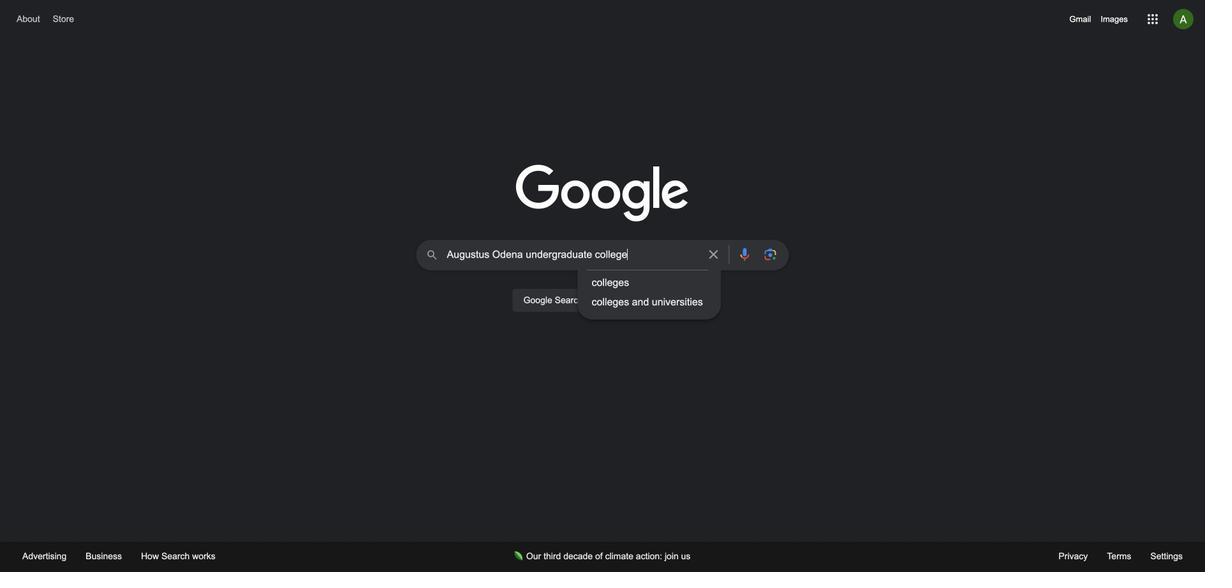 Task type: vqa. For each thing, say whether or not it's contained in the screenshot.
Things
no



Task type: locate. For each thing, give the bounding box(es) containing it.
google image
[[516, 165, 690, 223]]

None search field
[[13, 236, 1193, 327]]

list box
[[578, 273, 721, 312]]

search by voice image
[[738, 247, 753, 262]]

search by image image
[[763, 247, 779, 262]]



Task type: describe. For each thing, give the bounding box(es) containing it.
Search text field
[[447, 248, 699, 265]]



